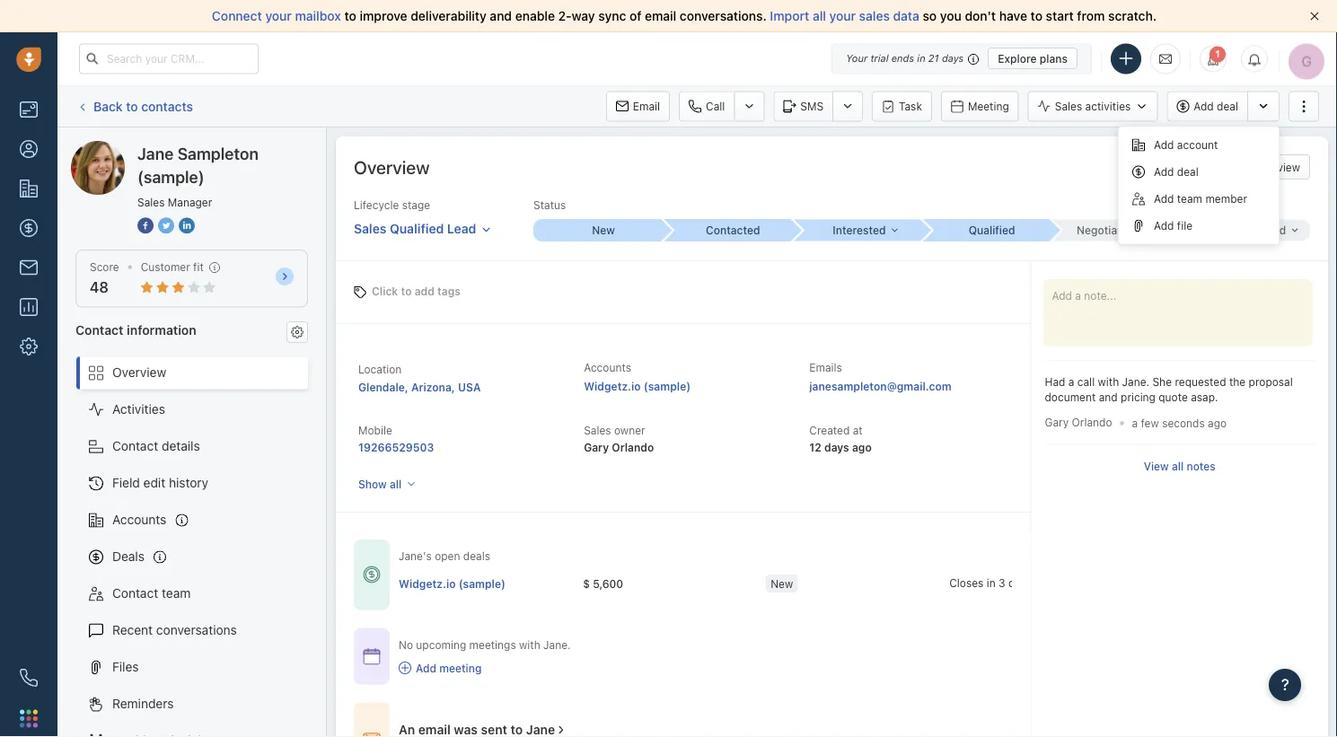 Task type: locate. For each thing, give the bounding box(es) containing it.
in left "21"
[[918, 53, 926, 64]]

ago
[[1209, 417, 1228, 429], [853, 441, 872, 454]]

/ right won
[[1236, 224, 1239, 237]]

sales for sales qualified lead
[[354, 221, 387, 236]]

container_wx8msf4aqz5i3rn1 image left widgetz.io (sample)
[[363, 566, 381, 584]]

she
[[1153, 376, 1173, 389]]

plans
[[1040, 52, 1068, 65]]

1 vertical spatial deal
[[1178, 166, 1199, 178]]

0 horizontal spatial in
[[918, 53, 926, 64]]

glendale, arizona, usa link
[[359, 381, 481, 394]]

widgetz.io (sample)
[[399, 577, 506, 590]]

task button
[[873, 91, 933, 122]]

days right 3 on the bottom right of page
[[1009, 576, 1033, 589]]

add deal up account
[[1194, 100, 1239, 113]]

customize overview
[[1199, 161, 1301, 173]]

sales down lifecycle
[[354, 221, 387, 236]]

48
[[90, 279, 109, 296]]

0 vertical spatial ago
[[1209, 417, 1228, 429]]

few
[[1142, 417, 1160, 429]]

add meeting
[[416, 662, 482, 675]]

0 horizontal spatial a
[[1069, 376, 1075, 389]]

1 vertical spatial days
[[825, 441, 850, 454]]

back
[[93, 99, 123, 113]]

connect
[[212, 9, 262, 23]]

mng settings image
[[291, 326, 304, 339]]

all right import
[[813, 9, 827, 23]]

ago down asap.
[[1209, 417, 1228, 429]]

1 vertical spatial in
[[987, 576, 996, 589]]

with right meetings
[[519, 639, 541, 651]]

jane. for call
[[1123, 376, 1150, 389]]

days down created
[[825, 441, 850, 454]]

1 vertical spatial jane.
[[544, 639, 571, 651]]

0 vertical spatial add deal
[[1194, 100, 1239, 113]]

janesampleton@gmail.com
[[810, 380, 952, 393]]

0 horizontal spatial new
[[592, 224, 615, 237]]

0 horizontal spatial qualified
[[390, 221, 444, 236]]

days inside row
[[1009, 576, 1033, 589]]

21
[[929, 53, 940, 64]]

container_wx8msf4aqz5i3rn1 image
[[363, 566, 381, 584], [363, 648, 381, 666], [399, 662, 412, 675]]

activities
[[112, 402, 165, 417]]

0 horizontal spatial accounts
[[112, 513, 167, 528]]

0 vertical spatial team
[[1178, 193, 1203, 205]]

row
[[399, 565, 1133, 603]]

sales owner gary orlando
[[584, 425, 654, 454]]

/ for negotiation
[[1141, 224, 1144, 237]]

email
[[633, 100, 660, 113]]

in left 3 on the bottom right of page
[[987, 576, 996, 589]]

deal down add account
[[1178, 166, 1199, 178]]

0 horizontal spatial ago
[[853, 441, 872, 454]]

status
[[534, 199, 566, 212]]

1 vertical spatial with
[[519, 639, 541, 651]]

0 horizontal spatial all
[[390, 478, 402, 491]]

1 vertical spatial widgetz.io (sample) link
[[399, 576, 506, 591]]

0 horizontal spatial team
[[162, 586, 191, 601]]

details
[[162, 439, 200, 454]]

container_wx8msf4aqz5i3rn1 image
[[555, 724, 568, 737], [363, 731, 381, 738]]

1 horizontal spatial ago
[[1209, 417, 1228, 429]]

won / churned button
[[1181, 220, 1311, 241]]

all right show
[[390, 478, 402, 491]]

call link
[[679, 91, 734, 122]]

container_wx8msf4aqz5i3rn1 image left 'no'
[[363, 648, 381, 666]]

team up file
[[1178, 193, 1203, 205]]

gary down accounts widgetz.io (sample)
[[584, 441, 609, 454]]

a
[[1069, 376, 1075, 389], [1133, 417, 1139, 429]]

0 vertical spatial widgetz.io (sample) link
[[584, 380, 691, 393]]

contact for contact details
[[112, 439, 158, 454]]

tags
[[438, 285, 461, 298]]

1 vertical spatial new
[[771, 577, 794, 590]]

0 horizontal spatial widgetz.io (sample) link
[[399, 576, 506, 591]]

0 vertical spatial with
[[1099, 376, 1120, 389]]

1 horizontal spatial orlando
[[1073, 416, 1113, 429]]

lifecycle
[[354, 199, 399, 212]]

orlando down owner
[[612, 441, 654, 454]]

conversations.
[[680, 9, 767, 23]]

days
[[942, 53, 964, 64], [825, 441, 850, 454], [1009, 576, 1033, 589]]

and left enable
[[490, 9, 512, 23]]

1 horizontal spatial jane.
[[1123, 376, 1150, 389]]

lost
[[1147, 224, 1170, 237]]

container_wx8msf4aqz5i3rn1 image down 'no'
[[399, 662, 412, 675]]

1 horizontal spatial and
[[1100, 391, 1118, 404]]

field edit history
[[112, 476, 209, 491]]

1 vertical spatial all
[[1173, 460, 1184, 473]]

contact team
[[112, 586, 191, 601]]

/ inside button
[[1141, 224, 1144, 237]]

1 vertical spatial team
[[162, 586, 191, 601]]

1 vertical spatial and
[[1100, 391, 1118, 404]]

team up 'recent conversations'
[[162, 586, 191, 601]]

negotiation / lost link
[[1052, 220, 1181, 241]]

1 vertical spatial accounts
[[112, 513, 167, 528]]

1 vertical spatial widgetz.io
[[399, 577, 456, 590]]

jane. inside the "had a call with jane. she requested the proposal document and pricing quote asap."
[[1123, 376, 1150, 389]]

sampleton up manager
[[178, 144, 259, 163]]

gary inside the sales owner gary orlando
[[584, 441, 609, 454]]

sales
[[1056, 100, 1083, 113], [137, 196, 165, 208], [354, 221, 387, 236], [584, 425, 612, 437]]

1 horizontal spatial gary
[[1045, 416, 1069, 429]]

1 / from the left
[[1141, 224, 1144, 237]]

sales inside the sales owner gary orlando
[[584, 425, 612, 437]]

quote
[[1159, 391, 1189, 404]]

2 horizontal spatial days
[[1009, 576, 1033, 589]]

you
[[941, 9, 962, 23]]

contact for contact information
[[75, 322, 124, 337]]

and left pricing
[[1100, 391, 1118, 404]]

add account
[[1155, 139, 1219, 151]]

phone image
[[20, 669, 38, 687]]

import
[[770, 9, 810, 23]]

your left sales
[[830, 9, 856, 23]]

location glendale, arizona, usa
[[359, 363, 481, 394]]

asap.
[[1192, 391, 1219, 404]]

at
[[853, 425, 863, 437]]

a left call
[[1069, 376, 1075, 389]]

back to contacts link
[[75, 92, 194, 121]]

/ for won
[[1236, 224, 1239, 237]]

0 horizontal spatial jane.
[[544, 639, 571, 651]]

janesampleton@gmail.com link
[[810, 378, 952, 395]]

0 vertical spatial all
[[813, 9, 827, 23]]

jane
[[107, 141, 135, 155], [137, 144, 174, 163]]

0 horizontal spatial jane
[[107, 141, 135, 155]]

show
[[359, 478, 387, 491]]

1 horizontal spatial days
[[942, 53, 964, 64]]

all right view
[[1173, 460, 1184, 473]]

have
[[1000, 9, 1028, 23]]

with
[[1099, 376, 1120, 389], [519, 639, 541, 651]]

explore plans link
[[989, 48, 1078, 69]]

1 horizontal spatial jane
[[137, 144, 174, 163]]

jane down back
[[107, 141, 135, 155]]

sync
[[599, 9, 627, 23]]

jane. up pricing
[[1123, 376, 1150, 389]]

/ left lost
[[1141, 224, 1144, 237]]

gary down document
[[1045, 416, 1069, 429]]

0 horizontal spatial gary
[[584, 441, 609, 454]]

0 vertical spatial orlando
[[1073, 416, 1113, 429]]

1 your from the left
[[266, 9, 292, 23]]

1 vertical spatial overview
[[112, 365, 166, 380]]

your left mailbox
[[266, 9, 292, 23]]

a left few
[[1133, 417, 1139, 429]]

1 horizontal spatial all
[[813, 9, 827, 23]]

2-
[[559, 9, 572, 23]]

recent
[[112, 623, 153, 638]]

1 horizontal spatial overview
[[354, 156, 430, 177]]

1 horizontal spatial qualified
[[969, 224, 1016, 237]]

recent conversations
[[112, 623, 237, 638]]

sales for sales manager
[[137, 196, 165, 208]]

widgetz.io (sample) link down open
[[399, 576, 506, 591]]

1 horizontal spatial your
[[830, 9, 856, 23]]

2 / from the left
[[1236, 224, 1239, 237]]

sales up facebook circled icon
[[137, 196, 165, 208]]

0 vertical spatial gary
[[1045, 416, 1069, 429]]

1 vertical spatial ago
[[853, 441, 872, 454]]

0 vertical spatial contact
[[75, 322, 124, 337]]

jane. right meetings
[[544, 639, 571, 651]]

contact down activities
[[112, 439, 158, 454]]

deliverability
[[411, 9, 487, 23]]

ago inside the created at 12 days ago
[[853, 441, 872, 454]]

1 horizontal spatial deal
[[1218, 100, 1239, 113]]

improve
[[360, 9, 408, 23]]

widgetz.io (sample) link up owner
[[584, 380, 691, 393]]

0 vertical spatial a
[[1069, 376, 1075, 389]]

0 horizontal spatial with
[[519, 639, 541, 651]]

of
[[630, 9, 642, 23]]

0 vertical spatial overview
[[354, 156, 430, 177]]

emails
[[810, 362, 843, 374]]

glendale,
[[359, 381, 409, 394]]

1 horizontal spatial widgetz.io
[[584, 380, 641, 393]]

with for meetings
[[519, 639, 541, 651]]

contact up recent
[[112, 586, 158, 601]]

ago down at at the bottom right
[[853, 441, 872, 454]]

upcoming
[[416, 639, 467, 651]]

2 vertical spatial days
[[1009, 576, 1033, 589]]

days right "21"
[[942, 53, 964, 64]]

(sample) down deals
[[459, 577, 506, 590]]

to right mailbox
[[345, 9, 357, 23]]

orlando down document
[[1073, 416, 1113, 429]]

1 horizontal spatial accounts
[[584, 362, 632, 374]]

0 vertical spatial days
[[942, 53, 964, 64]]

with inside the "had a call with jane. she requested the proposal document and pricing quote asap."
[[1099, 376, 1120, 389]]

0 horizontal spatial days
[[825, 441, 850, 454]]

jane down the contacts
[[137, 144, 174, 163]]

(sample) inside accounts widgetz.io (sample)
[[644, 380, 691, 393]]

days for closes in 3 days
[[1009, 576, 1033, 589]]

file
[[1178, 220, 1193, 232]]

overview up activities
[[112, 365, 166, 380]]

to inside back to contacts link
[[126, 99, 138, 113]]

sales left owner
[[584, 425, 612, 437]]

add down add account
[[1155, 166, 1175, 178]]

0 vertical spatial widgetz.io
[[584, 380, 641, 393]]

1 horizontal spatial team
[[1178, 193, 1203, 205]]

to
[[345, 9, 357, 23], [1031, 9, 1043, 23], [126, 99, 138, 113], [401, 285, 412, 298]]

email button
[[606, 91, 670, 122]]

jane.
[[1123, 376, 1150, 389], [544, 639, 571, 651]]

won
[[1210, 224, 1233, 237]]

1 horizontal spatial a
[[1133, 417, 1139, 429]]

0 horizontal spatial widgetz.io
[[399, 577, 456, 590]]

sales left activities
[[1056, 100, 1083, 113]]

sampleton inside jane sampleton (sample)
[[178, 144, 259, 163]]

and
[[490, 9, 512, 23], [1100, 391, 1118, 404]]

scratch.
[[1109, 9, 1157, 23]]

manager
[[168, 196, 212, 208]]

widgetz.io up owner
[[584, 380, 641, 393]]

contact information
[[75, 322, 197, 337]]

0 vertical spatial and
[[490, 9, 512, 23]]

meeting button
[[942, 91, 1020, 122]]

widgetz.io inside row
[[399, 577, 456, 590]]

add file
[[1155, 220, 1193, 232]]

deal up account
[[1218, 100, 1239, 113]]

overview
[[1256, 161, 1301, 173]]

(sample) up manager
[[203, 141, 254, 155]]

no upcoming meetings with jane.
[[399, 639, 571, 651]]

overview up lifecycle stage
[[354, 156, 430, 177]]

0 vertical spatial accounts
[[584, 362, 632, 374]]

explore
[[998, 52, 1037, 65]]

/ inside button
[[1236, 224, 1239, 237]]

0 horizontal spatial and
[[490, 9, 512, 23]]

accounts inside accounts widgetz.io (sample)
[[584, 362, 632, 374]]

Search your CRM... text field
[[79, 44, 259, 74]]

team
[[1178, 193, 1203, 205], [162, 586, 191, 601]]

won / churned
[[1210, 224, 1287, 237]]

add up account
[[1194, 100, 1215, 113]]

widgetz.io down jane's
[[399, 577, 456, 590]]

1 horizontal spatial new
[[771, 577, 794, 590]]

to right back
[[126, 99, 138, 113]]

0 horizontal spatial /
[[1141, 224, 1144, 237]]

a inside the "had a call with jane. she requested the proposal document and pricing quote asap."
[[1069, 376, 1075, 389]]

contact
[[75, 322, 124, 337], [112, 439, 158, 454], [112, 586, 158, 601]]

0 horizontal spatial your
[[266, 9, 292, 23]]

contact down "48"
[[75, 322, 124, 337]]

2 vertical spatial contact
[[112, 586, 158, 601]]

show all
[[359, 478, 402, 491]]

activities
[[1086, 100, 1132, 113]]

days inside the created at 12 days ago
[[825, 441, 850, 454]]

0 horizontal spatial orlando
[[612, 441, 654, 454]]

1 horizontal spatial /
[[1236, 224, 1239, 237]]

won / churned link
[[1181, 220, 1311, 241]]

way
[[572, 9, 595, 23]]

0 vertical spatial deal
[[1218, 100, 1239, 113]]

jane's
[[399, 550, 432, 563]]

2 horizontal spatial all
[[1173, 460, 1184, 473]]

0 vertical spatial jane.
[[1123, 376, 1150, 389]]

conversations
[[156, 623, 237, 638]]

mobile
[[359, 425, 392, 437]]

1 vertical spatial gary
[[584, 441, 609, 454]]

widgetz.io inside accounts widgetz.io (sample)
[[584, 380, 641, 393]]

1 horizontal spatial with
[[1099, 376, 1120, 389]]

1 vertical spatial contact
[[112, 439, 158, 454]]

accounts up deals
[[112, 513, 167, 528]]

accounts up owner
[[584, 362, 632, 374]]

1 horizontal spatial in
[[987, 576, 996, 589]]

sales qualified lead link
[[354, 213, 492, 239]]

add deal down add account
[[1155, 166, 1199, 178]]

2 vertical spatial all
[[390, 478, 402, 491]]

with right call
[[1099, 376, 1120, 389]]

connect your mailbox link
[[212, 9, 345, 23]]

all
[[813, 9, 827, 23], [1173, 460, 1184, 473], [390, 478, 402, 491]]

(sample) up owner
[[644, 380, 691, 393]]

1 vertical spatial orlando
[[612, 441, 654, 454]]

deals
[[463, 550, 491, 563]]

$ 5,600
[[583, 577, 624, 590]]



Task type: describe. For each thing, give the bounding box(es) containing it.
container_wx8msf4aqz5i3rn1 image for jane's open deals
[[363, 566, 381, 584]]

click
[[372, 285, 398, 298]]

add team member
[[1155, 193, 1248, 205]]

1
[[1216, 49, 1221, 60]]

seconds
[[1163, 417, 1206, 429]]

history
[[169, 476, 209, 491]]

2 your from the left
[[830, 9, 856, 23]]

accounts for accounts
[[112, 513, 167, 528]]

trial
[[871, 53, 889, 64]]

add down upcoming at the left bottom of the page
[[416, 662, 437, 675]]

add inside button
[[1194, 100, 1215, 113]]

orlando inside the sales owner gary orlando
[[612, 441, 654, 454]]

$
[[583, 577, 590, 590]]

sms button
[[774, 91, 833, 122]]

facebook circled image
[[137, 216, 154, 235]]

qualified link
[[922, 219, 1052, 242]]

close image
[[1311, 12, 1320, 21]]

to left add
[[401, 285, 412, 298]]

add left account
[[1155, 139, 1175, 151]]

with for call
[[1099, 376, 1120, 389]]

contact for contact team
[[112, 586, 158, 601]]

linkedin circled image
[[179, 216, 195, 235]]

add left file
[[1155, 220, 1175, 232]]

3
[[999, 576, 1006, 589]]

enable
[[516, 9, 555, 23]]

created
[[810, 425, 850, 437]]

fit
[[193, 261, 204, 274]]

meetings
[[470, 639, 516, 651]]

0 horizontal spatial deal
[[1178, 166, 1199, 178]]

usa
[[458, 381, 481, 394]]

account
[[1178, 139, 1219, 151]]

score
[[90, 261, 119, 274]]

1 horizontal spatial widgetz.io (sample) link
[[584, 380, 691, 393]]

call
[[1078, 376, 1096, 389]]

document
[[1045, 391, 1097, 404]]

add meeting link
[[399, 661, 571, 676]]

1 horizontal spatial container_wx8msf4aqz5i3rn1 image
[[555, 724, 568, 737]]

twitter circled image
[[158, 216, 174, 235]]

view
[[1144, 460, 1170, 473]]

new inside row
[[771, 577, 794, 590]]

row containing closes in 3 days
[[399, 565, 1133, 603]]

container_wx8msf4aqz5i3rn1 image inside add meeting link
[[399, 662, 412, 675]]

days for created at 12 days ago
[[825, 441, 850, 454]]

new link
[[534, 219, 663, 242]]

import all your sales data link
[[770, 9, 923, 23]]

0 horizontal spatial overview
[[112, 365, 166, 380]]

sales for sales activities
[[1056, 100, 1083, 113]]

jane. for meetings
[[544, 639, 571, 651]]

0 vertical spatial in
[[918, 53, 926, 64]]

sales activities
[[1056, 100, 1132, 113]]

1 vertical spatial add deal
[[1155, 166, 1199, 178]]

(sample) inside row
[[459, 577, 506, 590]]

5,600
[[593, 577, 624, 590]]

to left start
[[1031, 9, 1043, 23]]

all for show all
[[390, 478, 402, 491]]

sampleton down the contacts
[[138, 141, 200, 155]]

member
[[1206, 193, 1248, 205]]

and inside the "had a call with jane. she requested the proposal document and pricing quote asap."
[[1100, 391, 1118, 404]]

(sample) up sales manager
[[137, 167, 205, 186]]

deals
[[112, 550, 145, 564]]

lead
[[447, 221, 477, 236]]

contact details
[[112, 439, 200, 454]]

closes in 3 days
[[950, 576, 1033, 589]]

had
[[1045, 376, 1066, 389]]

sales qualified lead
[[354, 221, 477, 236]]

deal inside button
[[1218, 100, 1239, 113]]

task
[[900, 100, 923, 113]]

ends
[[892, 53, 915, 64]]

19266529503 link
[[359, 441, 434, 454]]

no
[[399, 639, 413, 651]]

a few seconds ago
[[1133, 417, 1228, 429]]

in inside row
[[987, 576, 996, 589]]

jane's open deals
[[399, 550, 491, 563]]

stage
[[402, 199, 430, 212]]

negotiation / lost button
[[1052, 220, 1181, 241]]

reminders
[[112, 697, 174, 712]]

all for view all notes
[[1173, 460, 1184, 473]]

add deal inside button
[[1194, 100, 1239, 113]]

customer fit
[[141, 261, 204, 274]]

sales
[[860, 9, 890, 23]]

jane sampleton (sample) down the contacts
[[107, 141, 254, 155]]

closes
[[950, 576, 984, 589]]

accounts widgetz.io (sample)
[[584, 362, 691, 393]]

notes
[[1187, 460, 1216, 473]]

0 horizontal spatial container_wx8msf4aqz5i3rn1 image
[[363, 731, 381, 738]]

field
[[112, 476, 140, 491]]

add deal button
[[1167, 91, 1248, 122]]

from
[[1078, 9, 1106, 23]]

team for add
[[1178, 193, 1203, 205]]

open
[[435, 550, 460, 563]]

team for contact
[[162, 586, 191, 601]]

freshworks switcher image
[[20, 710, 38, 728]]

container_wx8msf4aqz5i3rn1 image for no upcoming meetings with jane.
[[363, 648, 381, 666]]

accounts for accounts widgetz.io (sample)
[[584, 362, 632, 374]]

negotiation
[[1077, 224, 1138, 237]]

19266529503
[[359, 441, 434, 454]]

email
[[645, 9, 677, 23]]

add up add file
[[1155, 193, 1175, 205]]

mailbox
[[295, 9, 341, 23]]

customer
[[141, 261, 190, 274]]

1 vertical spatial a
[[1133, 417, 1139, 429]]

send email image
[[1160, 51, 1173, 66]]

0 vertical spatial new
[[592, 224, 615, 237]]

don't
[[965, 9, 997, 23]]

12
[[810, 441, 822, 454]]

48 button
[[90, 279, 109, 296]]

contacted
[[706, 224, 761, 237]]

contacts
[[141, 99, 193, 113]]

data
[[894, 9, 920, 23]]

jane sampleton (sample) up manager
[[137, 144, 259, 186]]

add
[[415, 285, 435, 298]]

meeting
[[440, 662, 482, 675]]

sms
[[801, 100, 824, 113]]

widgetz.io (sample) link inside row
[[399, 576, 506, 591]]

lifecycle stage
[[354, 199, 430, 212]]

interested
[[833, 224, 886, 237]]

phone element
[[11, 660, 47, 696]]



Task type: vqa. For each thing, say whether or not it's contained in the screenshot.
imported,
no



